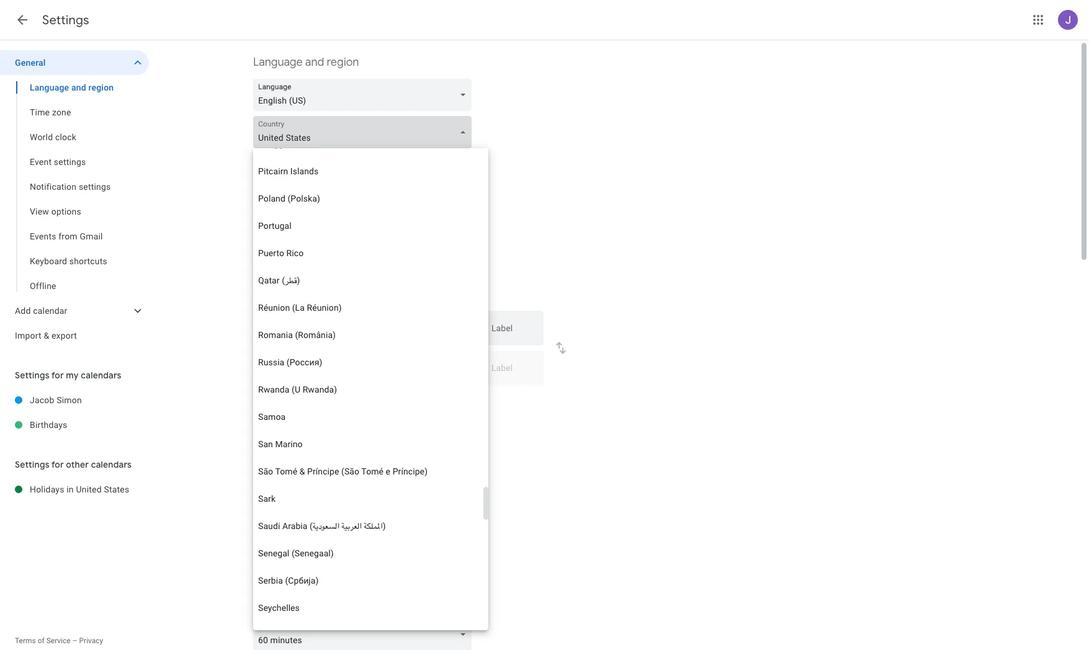 Task type: vqa. For each thing, say whether or not it's contained in the screenshot.
Go back icon
yes



Task type: describe. For each thing, give the bounding box(es) containing it.
event inside group
[[30, 157, 52, 167]]

world clock
[[30, 132, 76, 142]]

region inside group
[[88, 83, 114, 93]]

1 vertical spatial zone
[[280, 265, 305, 279]]

birthdays tree item
[[0, 413, 149, 438]]

service
[[46, 637, 71, 646]]

more
[[274, 421, 291, 430]]

add
[[15, 306, 31, 316]]

go back image
[[15, 12, 30, 27]]

google
[[329, 421, 353, 430]]

add calendar
[[15, 306, 67, 316]]

notification settings
[[30, 182, 111, 192]]

import & export
[[15, 331, 77, 341]]

settings for settings for other calendars
[[15, 459, 50, 471]]

terms of service – privacy
[[15, 637, 103, 646]]

settings for my calendars
[[15, 370, 122, 381]]

current
[[423, 396, 450, 405]]

clock inside group
[[55, 132, 76, 142]]

1 vertical spatial my
[[327, 396, 339, 405]]

1 to from the left
[[289, 396, 296, 405]]

Label for primary time zone. text field
[[492, 324, 534, 341]]

san marino option
[[253, 431, 483, 458]]

update
[[299, 396, 325, 405]]

for for my
[[52, 370, 64, 381]]

works
[[386, 421, 406, 430]]

settings heading
[[42, 12, 89, 28]]

0 vertical spatial settings
[[54, 157, 86, 167]]

1 vertical spatial event settings
[[253, 595, 324, 610]]

puerto rico option
[[253, 240, 483, 267]]

russia (россия) option
[[253, 349, 483, 376]]

keyboard
[[30, 256, 67, 266]]

senegal (senegaal) option
[[253, 540, 483, 567]]

time zone inside group
[[30, 107, 71, 117]]

time inside group
[[30, 107, 50, 117]]

ask
[[272, 396, 287, 405]]

holidays in united states
[[30, 485, 129, 495]]

settings for settings for my calendars
[[15, 370, 50, 381]]

holidays
[[30, 485, 64, 495]]

1 horizontal spatial region
[[327, 55, 359, 70]]

&
[[44, 331, 49, 341]]

seychelles option
[[253, 595, 483, 622]]

import
[[15, 331, 41, 341]]

show world clock
[[272, 504, 340, 513]]

settings for other calendars
[[15, 459, 132, 471]]

learn more about how google calendar works across
[[253, 421, 432, 430]]

of
[[38, 637, 45, 646]]

location
[[452, 396, 483, 405]]

events from gmail
[[30, 232, 103, 242]]

2 to from the left
[[413, 396, 421, 405]]

time
[[373, 396, 390, 405]]

export
[[52, 331, 77, 341]]

from
[[59, 232, 77, 242]]

group containing language and region
[[0, 75, 149, 299]]

2 horizontal spatial zone
[[392, 396, 411, 405]]

shortcuts
[[69, 256, 107, 266]]

about
[[293, 421, 312, 430]]

–
[[72, 637, 77, 646]]

learn
[[253, 421, 272, 430]]

states
[[104, 485, 129, 495]]

birthdays link
[[30, 413, 149, 438]]

tree containing general
[[0, 50, 149, 348]]

keyboard shortcuts
[[30, 256, 107, 266]]

holidays in united states link
[[30, 477, 149, 502]]

rwanda (u rwanda) option
[[253, 376, 483, 404]]

language inside group
[[30, 83, 69, 93]]



Task type: locate. For each thing, give the bounding box(es) containing it.
0 horizontal spatial time zone
[[30, 107, 71, 117]]

jacob simon tree item
[[0, 388, 149, 413]]

calendars up jacob simon tree item
[[81, 370, 122, 381]]

saudi arabia (‫المملكة العربية السعودية‬‎) option
[[253, 513, 483, 540]]

0 vertical spatial and
[[305, 55, 324, 70]]

2 vertical spatial zone
[[392, 396, 411, 405]]

1 vertical spatial and
[[71, 83, 86, 93]]

simon
[[57, 396, 82, 405]]

1 horizontal spatial clock
[[319, 504, 340, 513]]

my right 'update'
[[327, 396, 339, 405]]

1 vertical spatial calendars
[[91, 459, 132, 471]]

for
[[52, 370, 64, 381], [52, 459, 64, 471]]

qatar (‫قطر‬‎) option
[[253, 267, 483, 294]]

settings for settings
[[42, 12, 89, 28]]

for left other
[[52, 459, 64, 471]]

0 horizontal spatial region
[[88, 83, 114, 93]]

0 horizontal spatial event settings
[[30, 157, 86, 167]]

0 horizontal spatial language
[[30, 83, 69, 93]]

1 vertical spatial event
[[253, 595, 281, 610]]

portugal option
[[253, 212, 483, 240]]

0 vertical spatial settings
[[42, 12, 89, 28]]

0 vertical spatial clock
[[55, 132, 76, 142]]

zone inside group
[[52, 107, 71, 117]]

sierra leone option
[[253, 622, 483, 649]]

terms of service link
[[15, 637, 71, 646]]

and inside group
[[71, 83, 86, 93]]

jacob
[[30, 396, 54, 405]]

calendars for settings for my calendars
[[81, 370, 122, 381]]

time
[[30, 107, 50, 117], [253, 265, 278, 279]]

0 vertical spatial region
[[327, 55, 359, 70]]

samoa option
[[253, 404, 483, 431]]

1 horizontal spatial language
[[253, 55, 303, 70]]

sark option
[[253, 486, 483, 513]]

settings up holidays
[[15, 459, 50, 471]]

language and region
[[253, 55, 359, 70], [30, 83, 114, 93]]

for for other
[[52, 459, 64, 471]]

poland (polska) option
[[253, 185, 483, 212]]

world
[[296, 504, 317, 513]]

0 vertical spatial event settings
[[30, 157, 86, 167]]

birthdays
[[30, 420, 67, 430]]

ask to update my primary time zone to current location
[[272, 396, 483, 405]]

view
[[30, 207, 49, 217]]

other
[[66, 459, 89, 471]]

event settings
[[30, 157, 86, 167], [253, 595, 324, 610]]

offline
[[30, 281, 56, 291]]

calendar
[[355, 421, 384, 430]]

notification
[[30, 182, 77, 192]]

zone
[[52, 107, 71, 117], [280, 265, 305, 279], [392, 396, 411, 405]]

1 vertical spatial region
[[88, 83, 114, 93]]

0 horizontal spatial to
[[289, 396, 296, 405]]

0 vertical spatial zone
[[52, 107, 71, 117]]

jacob simon
[[30, 396, 82, 405]]

0 vertical spatial my
[[66, 370, 79, 381]]

1 horizontal spatial language and region
[[253, 55, 359, 70]]

to right 'ask'
[[289, 396, 296, 405]]

0 horizontal spatial event
[[30, 157, 52, 167]]

romania (românia) option
[[253, 322, 483, 349]]

None field
[[253, 79, 477, 111], [253, 116, 477, 148], [253, 619, 477, 651], [253, 79, 477, 111], [253, 116, 477, 148], [253, 619, 477, 651]]

settings right go back image
[[42, 12, 89, 28]]

1 horizontal spatial event
[[253, 595, 281, 610]]

1 horizontal spatial event settings
[[253, 595, 324, 610]]

serbia (србија) option
[[253, 567, 483, 595]]

1 horizontal spatial to
[[413, 396, 421, 405]]

holidays in united states tree item
[[0, 477, 149, 502]]

my up jacob simon tree item
[[66, 370, 79, 381]]

time zone
[[30, 107, 71, 117], [253, 265, 305, 279]]

2 for from the top
[[52, 459, 64, 471]]

gmail
[[80, 232, 103, 242]]

1 horizontal spatial my
[[327, 396, 339, 405]]

0 horizontal spatial clock
[[55, 132, 76, 142]]

my
[[66, 370, 79, 381], [327, 396, 339, 405]]

clock
[[55, 132, 76, 142], [319, 504, 340, 513]]

how
[[314, 421, 328, 430]]

language
[[253, 55, 303, 70], [30, 83, 69, 93]]

settings
[[54, 157, 86, 167], [79, 182, 111, 192], [284, 595, 324, 610]]

1 vertical spatial clock
[[319, 504, 340, 513]]

1 vertical spatial settings
[[79, 182, 111, 192]]

options
[[51, 207, 81, 217]]

group
[[0, 75, 149, 299]]

for up jacob simon
[[52, 370, 64, 381]]

0 vertical spatial event
[[30, 157, 52, 167]]

0 vertical spatial calendars
[[81, 370, 122, 381]]

são tomé & príncipe (são tomé e príncipe) option
[[253, 458, 483, 486]]

calendars up states
[[91, 459, 132, 471]]

0 horizontal spatial my
[[66, 370, 79, 381]]

1 vertical spatial time
[[253, 265, 278, 279]]

across
[[408, 421, 430, 430]]

terms
[[15, 637, 36, 646]]

general tree item
[[0, 50, 149, 75]]

1 horizontal spatial zone
[[280, 265, 305, 279]]

settings
[[42, 12, 89, 28], [15, 370, 50, 381], [15, 459, 50, 471]]

calendars
[[81, 370, 122, 381], [91, 459, 132, 471]]

2 vertical spatial settings
[[284, 595, 324, 610]]

0 vertical spatial for
[[52, 370, 64, 381]]

0 horizontal spatial language and region
[[30, 83, 114, 93]]

calendar
[[33, 306, 67, 316]]

1 vertical spatial settings
[[15, 370, 50, 381]]

settings for my calendars tree
[[0, 388, 149, 438]]

events
[[30, 232, 56, 242]]

settings up jacob
[[15, 370, 50, 381]]

1 vertical spatial language
[[30, 83, 69, 93]]

world
[[30, 132, 53, 142]]

0 vertical spatial language
[[253, 55, 303, 70]]

0 horizontal spatial time
[[30, 107, 50, 117]]

show
[[272, 504, 293, 513]]

tree
[[0, 50, 149, 348]]

in
[[67, 485, 74, 495]]

pitcairn islands option
[[253, 158, 483, 185]]

privacy
[[79, 637, 103, 646]]

to left current
[[413, 396, 421, 405]]

language and region inside group
[[30, 83, 114, 93]]

view options
[[30, 207, 81, 217]]

0 vertical spatial time
[[30, 107, 50, 117]]

1 vertical spatial language and region
[[30, 83, 114, 93]]

privacy link
[[79, 637, 103, 646]]

1 vertical spatial for
[[52, 459, 64, 471]]

0 horizontal spatial zone
[[52, 107, 71, 117]]

Label for secondary time zone. text field
[[492, 364, 534, 381]]

réunion (la réunion) option
[[253, 294, 483, 322]]

0 vertical spatial language and region
[[253, 55, 359, 70]]

united
[[76, 485, 102, 495]]

1 horizontal spatial and
[[305, 55, 324, 70]]

general
[[15, 58, 46, 68]]

0 vertical spatial time zone
[[30, 107, 71, 117]]

to
[[289, 396, 296, 405], [413, 396, 421, 405]]

1 for from the top
[[52, 370, 64, 381]]

calendars for settings for other calendars
[[91, 459, 132, 471]]

region
[[327, 55, 359, 70], [88, 83, 114, 93]]

1 horizontal spatial time zone
[[253, 265, 305, 279]]

1 vertical spatial time zone
[[253, 265, 305, 279]]

2 vertical spatial settings
[[15, 459, 50, 471]]

event
[[30, 157, 52, 167], [253, 595, 281, 610]]

1 horizontal spatial time
[[253, 265, 278, 279]]

and
[[305, 55, 324, 70], [71, 83, 86, 93]]

philippines option
[[253, 130, 483, 158]]

primary
[[341, 396, 371, 405]]

0 horizontal spatial and
[[71, 83, 86, 93]]



